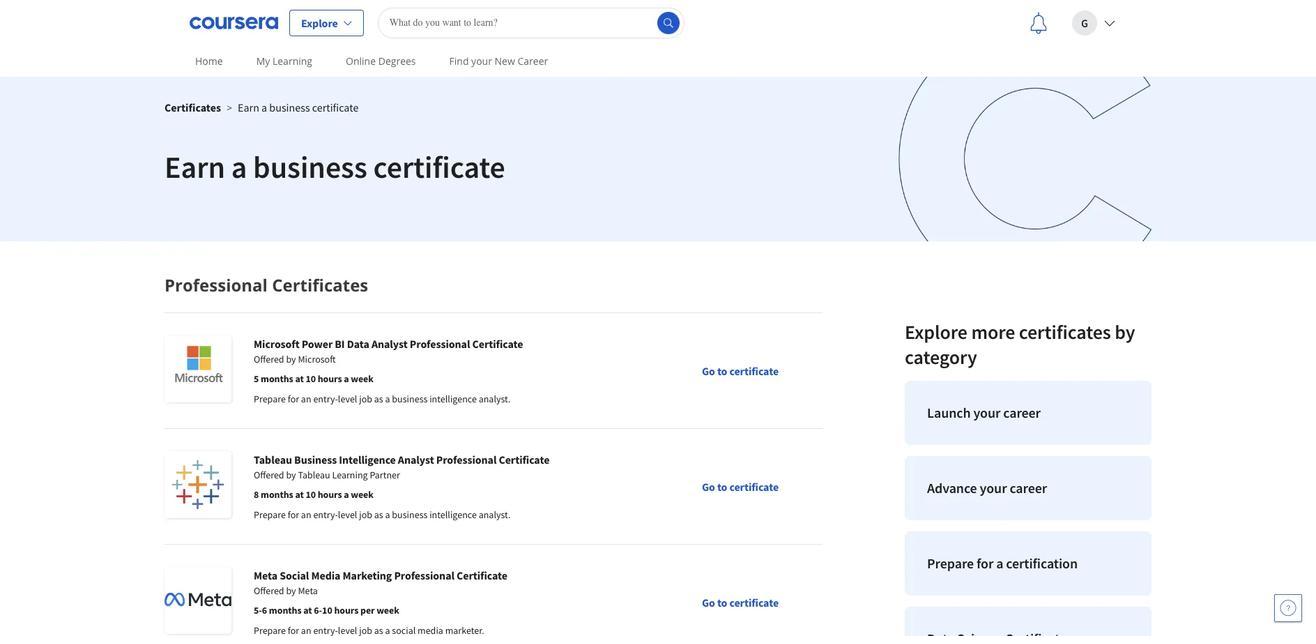 Task type: vqa. For each thing, say whether or not it's contained in the screenshot.
LAPTOPS
no



Task type: describe. For each thing, give the bounding box(es) containing it.
a down partner
[[385, 508, 390, 521]]

by inside tableau business intelligence analyst  professional certificate offered by tableau learning partner 8 months at 10 hours a week
[[286, 469, 296, 481]]

at for power
[[295, 372, 304, 385]]

months for meta
[[269, 604, 302, 617]]

certificate for microsoft power bi data analyst professional certificate
[[730, 364, 779, 378]]

week for intelligence
[[351, 488, 374, 501]]

career for advance your career
[[1010, 479, 1048, 497]]

analyst. for professional
[[479, 393, 511, 405]]

hours for intelligence
[[318, 488, 342, 501]]

professional inside microsoft power bi data analyst professional certificate offered by microsoft 5 months at 10 hours a week
[[410, 337, 470, 351]]

explore for explore more certificates by category
[[905, 319, 968, 345]]

certification
[[1007, 554, 1078, 572]]

my
[[256, 54, 270, 68]]

online
[[346, 54, 376, 68]]

by inside meta social media marketing professional certificate offered by meta 5-6 months at 6-10 hours per week
[[286, 584, 296, 597]]

prepare for an entry-level job as a business intelligence analyst. for analyst
[[254, 508, 511, 521]]

coursera banner logo image
[[899, 77, 1152, 241]]

10 inside microsoft power bi data analyst professional certificate offered by microsoft 5 months at 10 hours a week
[[306, 372, 316, 385]]

certificate for meta social media marketing professional certificate
[[730, 595, 779, 609]]

advance your career
[[928, 479, 1048, 497]]

certificates
[[1020, 319, 1112, 345]]

certificates link
[[165, 100, 221, 114]]

by inside explore more certificates by category
[[1115, 319, 1136, 345]]

certificate for tableau business intelligence analyst  professional certificate
[[499, 453, 550, 467]]

0 vertical spatial tableau
[[254, 453, 292, 467]]

prepare for a certification link
[[905, 531, 1152, 596]]

meta image
[[165, 567, 232, 634]]

offered for tableau
[[254, 469, 284, 481]]

an for power
[[301, 393, 311, 405]]

as for analyst
[[374, 508, 383, 521]]

0 vertical spatial earn
[[238, 100, 259, 114]]

months for microsoft
[[261, 372, 293, 385]]

certificates > earn a business certificate
[[165, 100, 359, 114]]

prepare for tableau business intelligence analyst  professional certificate
[[254, 508, 286, 521]]

0 vertical spatial microsoft
[[254, 337, 300, 351]]

8
[[254, 488, 259, 501]]

certificate for meta social media marketing professional certificate
[[457, 568, 508, 582]]

analyst inside tableau business intelligence analyst  professional certificate offered by tableau learning partner 8 months at 10 hours a week
[[398, 453, 434, 467]]

your for find
[[472, 54, 492, 68]]

microsoft image
[[165, 335, 232, 402]]

1 horizontal spatial tableau
[[298, 469, 330, 481]]

power
[[302, 337, 333, 351]]

marketing
[[343, 568, 392, 582]]

at inside tableau business intelligence analyst  professional certificate offered by tableau learning partner 8 months at 10 hours a week
[[295, 488, 304, 501]]

10 for business
[[306, 488, 316, 501]]

5
[[254, 372, 259, 385]]

1 vertical spatial earn
[[165, 148, 225, 186]]

>
[[227, 101, 232, 114]]

level for intelligence
[[338, 508, 357, 521]]

professional inside tableau business intelligence analyst  professional certificate offered by tableau learning partner 8 months at 10 hours a week
[[436, 453, 497, 467]]

prepare for a certification
[[928, 554, 1078, 572]]

to for meta social media marketing professional certificate
[[718, 595, 728, 609]]

find your new career link
[[444, 45, 554, 77]]

launch your career
[[928, 404, 1041, 421]]

1 horizontal spatial meta
[[298, 584, 318, 597]]

launch your career link
[[905, 381, 1152, 445]]

analyst. for certificate
[[479, 508, 511, 521]]

tableau business intelligence analyst  professional certificate offered by tableau learning partner 8 months at 10 hours a week
[[254, 453, 550, 501]]

business down microsoft power bi data analyst professional certificate offered by microsoft 5 months at 10 hours a week
[[392, 393, 428, 405]]

2 vertical spatial for
[[977, 554, 994, 572]]

new
[[495, 54, 515, 68]]

a down microsoft power bi data analyst professional certificate offered by microsoft 5 months at 10 hours a week
[[385, 393, 390, 405]]

prepare inside list
[[928, 554, 974, 572]]

advance
[[928, 479, 978, 497]]

offered for meta
[[254, 584, 284, 597]]

list containing launch your career
[[900, 375, 1158, 636]]

to for tableau business intelligence analyst  professional certificate
[[718, 479, 728, 493]]

prepare for microsoft power bi data analyst professional certificate
[[254, 393, 286, 405]]

data
[[347, 337, 369, 351]]

explore button
[[289, 9, 364, 36]]

entry- for power
[[313, 393, 338, 405]]



Task type: locate. For each thing, give the bounding box(es) containing it.
certificate inside meta social media marketing professional certificate offered by meta 5-6 months at 6-10 hours per week
[[457, 568, 508, 582]]

1 horizontal spatial explore
[[905, 319, 968, 345]]

career for launch your career
[[1004, 404, 1041, 421]]

microsoft up 5 at left bottom
[[254, 337, 300, 351]]

0 horizontal spatial certificates
[[165, 100, 221, 114]]

hours inside microsoft power bi data analyst professional certificate offered by microsoft 5 months at 10 hours a week
[[318, 372, 342, 385]]

microsoft power bi data analyst professional certificate offered by microsoft 5 months at 10 hours a week
[[254, 337, 523, 385]]

my learning
[[256, 54, 312, 68]]

2 entry- from the top
[[313, 508, 338, 521]]

0 vertical spatial certificates
[[165, 100, 221, 114]]

0 vertical spatial months
[[261, 372, 293, 385]]

certificates
[[165, 100, 221, 114], [272, 273, 368, 296]]

1 go to certificate from the top
[[702, 364, 779, 378]]

1 to from the top
[[718, 364, 728, 378]]

explore inside dropdown button
[[301, 16, 338, 30]]

0 vertical spatial entry-
[[313, 393, 338, 405]]

months inside microsoft power bi data analyst professional certificate offered by microsoft 5 months at 10 hours a week
[[261, 372, 293, 385]]

2 an from the top
[[301, 508, 311, 521]]

2 intelligence from the top
[[430, 508, 477, 521]]

professional inside meta social media marketing professional certificate offered by meta 5-6 months at 6-10 hours per week
[[394, 568, 455, 582]]

an
[[301, 393, 311, 405], [301, 508, 311, 521]]

an for business
[[301, 508, 311, 521]]

intelligence
[[430, 393, 477, 405], [430, 508, 477, 521]]

prepare for an entry-level job as a business intelligence analyst. down microsoft power bi data analyst professional certificate offered by microsoft 5 months at 10 hours a week
[[254, 393, 511, 405]]

10 inside meta social media marketing professional certificate offered by meta 5-6 months at 6-10 hours per week
[[322, 604, 332, 617]]

2 vertical spatial offered
[[254, 584, 284, 597]]

career
[[1004, 404, 1041, 421], [1010, 479, 1048, 497]]

1 vertical spatial intelligence
[[430, 508, 477, 521]]

week inside tableau business intelligence analyst  professional certificate offered by tableau learning partner 8 months at 10 hours a week
[[351, 488, 374, 501]]

1 horizontal spatial earn
[[238, 100, 259, 114]]

career
[[518, 54, 548, 68]]

1 intelligence from the top
[[430, 393, 477, 405]]

10
[[306, 372, 316, 385], [306, 488, 316, 501], [322, 604, 332, 617]]

find your new career
[[450, 54, 548, 68]]

3 to from the top
[[718, 595, 728, 609]]

entry- down the business
[[313, 508, 338, 521]]

2 prepare for an entry-level job as a business intelligence analyst. from the top
[[254, 508, 511, 521]]

meta down the social
[[298, 584, 318, 597]]

level for bi
[[338, 393, 357, 405]]

0 vertical spatial prepare for an entry-level job as a business intelligence analyst.
[[254, 393, 511, 405]]

offered inside tableau business intelligence analyst  professional certificate offered by tableau learning partner 8 months at 10 hours a week
[[254, 469, 284, 481]]

0 vertical spatial offered
[[254, 353, 284, 365]]

0 horizontal spatial explore
[[301, 16, 338, 30]]

list
[[900, 375, 1158, 636]]

1 vertical spatial analyst
[[398, 453, 434, 467]]

1 vertical spatial as
[[374, 508, 383, 521]]

1 vertical spatial learning
[[332, 469, 368, 481]]

entry- for business
[[313, 508, 338, 521]]

prepare for an entry-level job as a business intelligence analyst.
[[254, 393, 511, 405], [254, 508, 511, 521]]

1 vertical spatial entry-
[[313, 508, 338, 521]]

explore left more
[[905, 319, 968, 345]]

0 vertical spatial for
[[288, 393, 299, 405]]

analyst.
[[479, 393, 511, 405], [479, 508, 511, 521]]

1 vertical spatial week
[[351, 488, 374, 501]]

2 offered from the top
[[254, 469, 284, 481]]

1 vertical spatial at
[[295, 488, 304, 501]]

entry- down power on the left
[[313, 393, 338, 405]]

earn
[[238, 100, 259, 114], [165, 148, 225, 186]]

business down "my learning"
[[269, 100, 310, 114]]

0 vertical spatial as
[[374, 393, 383, 405]]

microsoft
[[254, 337, 300, 351], [298, 353, 336, 365]]

for
[[288, 393, 299, 405], [288, 508, 299, 521], [977, 554, 994, 572]]

a down 'bi'
[[344, 372, 349, 385]]

1 vertical spatial months
[[261, 488, 293, 501]]

offered up 6
[[254, 584, 284, 597]]

1 vertical spatial hours
[[318, 488, 342, 501]]

0 vertical spatial prepare
[[254, 393, 286, 405]]

coursera image
[[190, 12, 278, 34]]

1 vertical spatial meta
[[298, 584, 318, 597]]

a right >
[[262, 100, 267, 114]]

a
[[262, 100, 267, 114], [231, 148, 247, 186], [344, 372, 349, 385], [385, 393, 390, 405], [344, 488, 349, 501], [385, 508, 390, 521], [997, 554, 1004, 572]]

6
[[262, 604, 267, 617]]

category
[[905, 345, 978, 370]]

1 offered from the top
[[254, 353, 284, 365]]

at inside microsoft power bi data analyst professional certificate offered by microsoft 5 months at 10 hours a week
[[295, 372, 304, 385]]

a inside microsoft power bi data analyst professional certificate offered by microsoft 5 months at 10 hours a week
[[344, 372, 349, 385]]

as down microsoft power bi data analyst professional certificate offered by microsoft 5 months at 10 hours a week
[[374, 393, 383, 405]]

explore for explore
[[301, 16, 338, 30]]

explore up "my learning"
[[301, 16, 338, 30]]

certificate inside microsoft power bi data analyst professional certificate offered by microsoft 5 months at 10 hours a week
[[473, 337, 523, 351]]

5-
[[254, 604, 262, 617]]

level down 'bi'
[[338, 393, 357, 405]]

by inside microsoft power bi data analyst professional certificate offered by microsoft 5 months at 10 hours a week
[[286, 353, 296, 365]]

meta social media marketing professional certificate offered by meta 5-6 months at 6-10 hours per week
[[254, 568, 508, 617]]

0 vertical spatial hours
[[318, 372, 342, 385]]

1 vertical spatial go
[[702, 479, 715, 493]]

0 vertical spatial learning
[[273, 54, 312, 68]]

0 vertical spatial career
[[1004, 404, 1041, 421]]

week right per
[[377, 604, 399, 617]]

certificates up power on the left
[[272, 273, 368, 296]]

a down >
[[231, 148, 247, 186]]

2 level from the top
[[338, 508, 357, 521]]

0 horizontal spatial earn
[[165, 148, 225, 186]]

1 vertical spatial your
[[974, 404, 1001, 421]]

2 vertical spatial at
[[304, 604, 312, 617]]

to
[[718, 364, 728, 378], [718, 479, 728, 493], [718, 595, 728, 609]]

prepare for an entry-level job as a business intelligence analyst. for data
[[254, 393, 511, 405]]

media
[[311, 568, 341, 582]]

learning inside tableau business intelligence analyst  professional certificate offered by tableau learning partner 8 months at 10 hours a week
[[332, 469, 368, 481]]

1 vertical spatial job
[[359, 508, 372, 521]]

2 vertical spatial week
[[377, 604, 399, 617]]

go for tableau business intelligence analyst  professional certificate
[[702, 479, 715, 493]]

1 vertical spatial offered
[[254, 469, 284, 481]]

business
[[294, 453, 337, 467]]

earn a business certificate link
[[238, 100, 359, 114]]

for for tableau
[[288, 508, 299, 521]]

for up the business
[[288, 393, 299, 405]]

hours inside meta social media marketing professional certificate offered by meta 5-6 months at 6-10 hours per week
[[334, 604, 359, 617]]

None search field
[[378, 7, 685, 38]]

2 vertical spatial go to certificate
[[702, 595, 779, 609]]

analyst inside microsoft power bi data analyst professional certificate offered by microsoft 5 months at 10 hours a week
[[372, 337, 408, 351]]

10 down power on the left
[[306, 372, 316, 385]]

week for media
[[377, 604, 399, 617]]

partner
[[370, 469, 400, 481]]

2 vertical spatial to
[[718, 595, 728, 609]]

2 vertical spatial certificate
[[457, 568, 508, 582]]

1 vertical spatial tableau
[[298, 469, 330, 481]]

10 down media
[[322, 604, 332, 617]]

hours down the business
[[318, 488, 342, 501]]

at
[[295, 372, 304, 385], [295, 488, 304, 501], [304, 604, 312, 617]]

0 vertical spatial your
[[472, 54, 492, 68]]

as for data
[[374, 393, 383, 405]]

at inside meta social media marketing professional certificate offered by meta 5-6 months at 6-10 hours per week
[[304, 604, 312, 617]]

1 prepare for an entry-level job as a business intelligence analyst. from the top
[[254, 393, 511, 405]]

by
[[1115, 319, 1136, 345], [286, 353, 296, 365], [286, 469, 296, 481], [286, 584, 296, 597]]

2 vertical spatial hours
[[334, 604, 359, 617]]

for for microsoft
[[288, 393, 299, 405]]

learning down intelligence
[[332, 469, 368, 481]]

1 an from the top
[[301, 393, 311, 405]]

10 for social
[[322, 604, 332, 617]]

1 vertical spatial an
[[301, 508, 311, 521]]

1 vertical spatial career
[[1010, 479, 1048, 497]]

1 vertical spatial go to certificate
[[702, 479, 779, 493]]

0 vertical spatial level
[[338, 393, 357, 405]]

1 job from the top
[[359, 393, 372, 405]]

0 vertical spatial go
[[702, 364, 715, 378]]

social
[[280, 568, 309, 582]]

g button
[[1061, 0, 1127, 45]]

g
[[1082, 16, 1089, 30]]

hours down 'bi'
[[318, 372, 342, 385]]

1 vertical spatial prepare
[[254, 508, 286, 521]]

offered up 8
[[254, 469, 284, 481]]

1 vertical spatial for
[[288, 508, 299, 521]]

1 vertical spatial certificate
[[499, 453, 550, 467]]

10 inside tableau business intelligence analyst  professional certificate offered by tableau learning partner 8 months at 10 hours a week
[[306, 488, 316, 501]]

0 vertical spatial go to certificate
[[702, 364, 779, 378]]

business down tableau business intelligence analyst  professional certificate offered by tableau learning partner 8 months at 10 hours a week
[[392, 508, 428, 521]]

1 as from the top
[[374, 393, 383, 405]]

2 vertical spatial 10
[[322, 604, 332, 617]]

business
[[269, 100, 310, 114], [253, 148, 367, 186], [392, 393, 428, 405], [392, 508, 428, 521]]

job
[[359, 393, 372, 405], [359, 508, 372, 521]]

week
[[351, 372, 374, 385], [351, 488, 374, 501], [377, 604, 399, 617]]

your
[[472, 54, 492, 68], [974, 404, 1001, 421], [980, 479, 1007, 497]]

0 vertical spatial an
[[301, 393, 311, 405]]

hours inside tableau business intelligence analyst  professional certificate offered by tableau learning partner 8 months at 10 hours a week
[[318, 488, 342, 501]]

at for social
[[304, 604, 312, 617]]

professional
[[165, 273, 268, 296], [410, 337, 470, 351], [436, 453, 497, 467], [394, 568, 455, 582]]

What do you want to learn? text field
[[378, 7, 685, 38]]

go to certificate for tableau business intelligence analyst  professional certificate
[[702, 479, 779, 493]]

3 offered from the top
[[254, 584, 284, 597]]

1 vertical spatial prepare for an entry-level job as a business intelligence analyst.
[[254, 508, 511, 521]]

1 vertical spatial 10
[[306, 488, 316, 501]]

hours left per
[[334, 604, 359, 617]]

2 as from the top
[[374, 508, 383, 521]]

a left certification at the bottom
[[997, 554, 1004, 572]]

home link
[[190, 45, 229, 77]]

at left 6-
[[304, 604, 312, 617]]

go for microsoft power bi data analyst professional certificate
[[702, 364, 715, 378]]

earn down certificates link
[[165, 148, 225, 186]]

6-
[[314, 604, 322, 617]]

explore inside explore more certificates by category
[[905, 319, 968, 345]]

at down the business
[[295, 488, 304, 501]]

online degrees link
[[340, 45, 422, 77]]

microsoft down power on the left
[[298, 353, 336, 365]]

3 go to certificate from the top
[[702, 595, 779, 609]]

explore more certificates by category
[[905, 319, 1136, 370]]

0 horizontal spatial learning
[[273, 54, 312, 68]]

0 vertical spatial certificate
[[473, 337, 523, 351]]

months inside meta social media marketing professional certificate offered by meta 5-6 months at 6-10 hours per week
[[269, 604, 302, 617]]

offered inside meta social media marketing professional certificate offered by meta 5-6 months at 6-10 hours per week
[[254, 584, 284, 597]]

prepare
[[254, 393, 286, 405], [254, 508, 286, 521], [928, 554, 974, 572]]

professional certificates
[[165, 273, 368, 296]]

tableau learning partner image
[[165, 451, 232, 518]]

certificate
[[312, 100, 359, 114], [373, 148, 505, 186], [730, 364, 779, 378], [730, 479, 779, 493], [730, 595, 779, 609]]

job down microsoft power bi data analyst professional certificate offered by microsoft 5 months at 10 hours a week
[[359, 393, 372, 405]]

analyst up partner
[[398, 453, 434, 467]]

2 vertical spatial months
[[269, 604, 302, 617]]

0 vertical spatial analyst
[[372, 337, 408, 351]]

as
[[374, 393, 383, 405], [374, 508, 383, 521]]

week inside meta social media marketing professional certificate offered by meta 5-6 months at 6-10 hours per week
[[377, 604, 399, 617]]

your right "advance"
[[980, 479, 1007, 497]]

to for microsoft power bi data analyst professional certificate
[[718, 364, 728, 378]]

tableau up 8
[[254, 453, 292, 467]]

0 vertical spatial 10
[[306, 372, 316, 385]]

a inside tableau business intelligence analyst  professional certificate offered by tableau learning partner 8 months at 10 hours a week
[[344, 488, 349, 501]]

months right 8
[[261, 488, 293, 501]]

week down the data
[[351, 372, 374, 385]]

months right 5 at left bottom
[[261, 372, 293, 385]]

1 go from the top
[[702, 364, 715, 378]]

10 down the business
[[306, 488, 316, 501]]

0 vertical spatial explore
[[301, 16, 338, 30]]

0 vertical spatial to
[[718, 364, 728, 378]]

at down power on the left
[[295, 372, 304, 385]]

2 vertical spatial your
[[980, 479, 1007, 497]]

1 horizontal spatial learning
[[332, 469, 368, 481]]

for down the business
[[288, 508, 299, 521]]

certificate inside tableau business intelligence analyst  professional certificate offered by tableau learning partner 8 months at 10 hours a week
[[499, 453, 550, 467]]

meta
[[254, 568, 278, 582], [298, 584, 318, 597]]

analyst right the data
[[372, 337, 408, 351]]

your right launch in the right bottom of the page
[[974, 404, 1001, 421]]

explore
[[301, 16, 338, 30], [905, 319, 968, 345]]

job for data
[[359, 393, 372, 405]]

2 analyst. from the top
[[479, 508, 511, 521]]

1 horizontal spatial certificates
[[272, 273, 368, 296]]

1 level from the top
[[338, 393, 357, 405]]

certificates left >
[[165, 100, 221, 114]]

intelligence for professional
[[430, 508, 477, 521]]

a down intelligence
[[344, 488, 349, 501]]

0 vertical spatial job
[[359, 393, 372, 405]]

0 horizontal spatial tableau
[[254, 453, 292, 467]]

certificate
[[473, 337, 523, 351], [499, 453, 550, 467], [457, 568, 508, 582]]

for left certification at the bottom
[[977, 554, 994, 572]]

earn a business certificate
[[165, 148, 505, 186]]

earn right >
[[238, 100, 259, 114]]

job down partner
[[359, 508, 372, 521]]

business down earn a business certificate link
[[253, 148, 367, 186]]

1 analyst. from the top
[[479, 393, 511, 405]]

more
[[972, 319, 1016, 345]]

0 horizontal spatial meta
[[254, 568, 278, 582]]

per
[[361, 604, 375, 617]]

entry-
[[313, 393, 338, 405], [313, 508, 338, 521]]

an down power on the left
[[301, 393, 311, 405]]

go to certificate
[[702, 364, 779, 378], [702, 479, 779, 493], [702, 595, 779, 609]]

0 vertical spatial analyst.
[[479, 393, 511, 405]]

bi
[[335, 337, 345, 351]]

go for meta social media marketing professional certificate
[[702, 595, 715, 609]]

0 vertical spatial meta
[[254, 568, 278, 582]]

0 vertical spatial week
[[351, 372, 374, 385]]

2 go to certificate from the top
[[702, 479, 779, 493]]

1 vertical spatial explore
[[905, 319, 968, 345]]

go to certificate for microsoft power bi data analyst professional certificate
[[702, 364, 779, 378]]

hours
[[318, 372, 342, 385], [318, 488, 342, 501], [334, 604, 359, 617]]

0 vertical spatial intelligence
[[430, 393, 477, 405]]

offered
[[254, 353, 284, 365], [254, 469, 284, 481], [254, 584, 284, 597]]

hours for media
[[334, 604, 359, 617]]

help center image
[[1280, 600, 1297, 617]]

intelligence for analyst
[[430, 393, 477, 405]]

learning right my
[[273, 54, 312, 68]]

analyst
[[372, 337, 408, 351], [398, 453, 434, 467]]

certificate for tableau business intelligence analyst  professional certificate
[[730, 479, 779, 493]]

2 go from the top
[[702, 479, 715, 493]]

0 vertical spatial at
[[295, 372, 304, 385]]

week inside microsoft power bi data analyst professional certificate offered by microsoft 5 months at 10 hours a week
[[351, 372, 374, 385]]

degrees
[[378, 54, 416, 68]]

tableau down the business
[[298, 469, 330, 481]]

go
[[702, 364, 715, 378], [702, 479, 715, 493], [702, 595, 715, 609]]

1 vertical spatial microsoft
[[298, 353, 336, 365]]

offered up 5 at left bottom
[[254, 353, 284, 365]]

go to certificate for meta social media marketing professional certificate
[[702, 595, 779, 609]]

your for advance
[[980, 479, 1007, 497]]

2 vertical spatial go
[[702, 595, 715, 609]]

online degrees
[[346, 54, 416, 68]]

prepare for an entry-level job as a business intelligence analyst. down partner
[[254, 508, 511, 521]]

1 vertical spatial level
[[338, 508, 357, 521]]

1 vertical spatial certificates
[[272, 273, 368, 296]]

level down intelligence
[[338, 508, 357, 521]]

an down the business
[[301, 508, 311, 521]]

advance your career link
[[905, 456, 1152, 520]]

3 go from the top
[[702, 595, 715, 609]]

months right 6
[[269, 604, 302, 617]]

months
[[261, 372, 293, 385], [261, 488, 293, 501], [269, 604, 302, 617]]

1 entry- from the top
[[313, 393, 338, 405]]

1 vertical spatial analyst.
[[479, 508, 511, 521]]

launch
[[928, 404, 971, 421]]

intelligence
[[339, 453, 396, 467]]

tableau
[[254, 453, 292, 467], [298, 469, 330, 481]]

meta left the social
[[254, 568, 278, 582]]

months inside tableau business intelligence analyst  professional certificate offered by tableau learning partner 8 months at 10 hours a week
[[261, 488, 293, 501]]

2 to from the top
[[718, 479, 728, 493]]

find
[[450, 54, 469, 68]]

as down partner
[[374, 508, 383, 521]]

2 job from the top
[[359, 508, 372, 521]]

home
[[195, 54, 223, 68]]

learning
[[273, 54, 312, 68], [332, 469, 368, 481]]

2 vertical spatial prepare
[[928, 554, 974, 572]]

week down partner
[[351, 488, 374, 501]]

offered inside microsoft power bi data analyst professional certificate offered by microsoft 5 months at 10 hours a week
[[254, 353, 284, 365]]

job for analyst
[[359, 508, 372, 521]]

your right find
[[472, 54, 492, 68]]

my learning link
[[251, 45, 318, 77]]

your for launch
[[974, 404, 1001, 421]]

level
[[338, 393, 357, 405], [338, 508, 357, 521]]

1 vertical spatial to
[[718, 479, 728, 493]]



